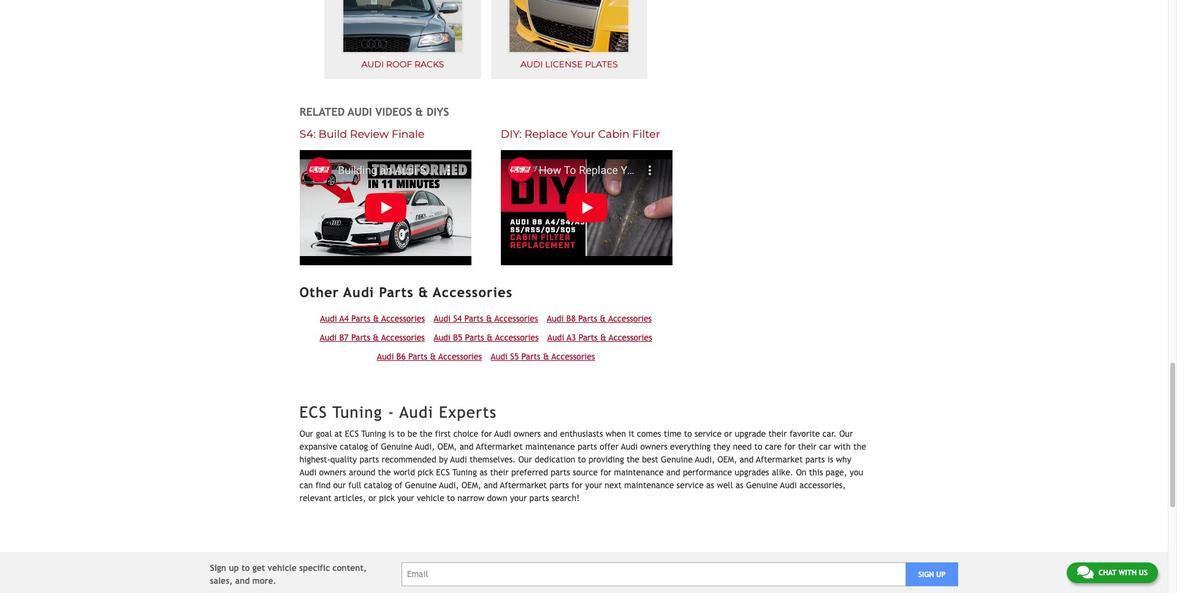 Task type: locate. For each thing, give the bounding box(es) containing it.
dedication
[[535, 455, 575, 465]]

genuine down world
[[405, 480, 437, 490]]

service
[[695, 429, 722, 439], [677, 480, 704, 490]]

offer
[[600, 442, 619, 452]]

0 vertical spatial ecs
[[299, 404, 327, 422]]

1 horizontal spatial vehicle
[[417, 493, 444, 503]]

b7
[[339, 333, 349, 343]]

1 horizontal spatial ecs
[[345, 429, 359, 439]]

0 vertical spatial oem,
[[437, 442, 457, 452]]

racks
[[414, 59, 444, 70]]

& up audi a4 parts & accessories
[[418, 284, 429, 300]]

upgrade
[[735, 429, 766, 439]]

audi roof racks image
[[341, 0, 464, 54]]

best
[[642, 455, 658, 465]]

sign inside button
[[918, 571, 934, 579]]

parts right s5
[[521, 352, 541, 362]]

ecs right at
[[345, 429, 359, 439]]

2 horizontal spatial oem,
[[717, 455, 737, 465]]

the right be
[[420, 429, 432, 439]]

2 vertical spatial oem,
[[461, 480, 481, 490]]

maintenance
[[525, 442, 575, 452], [614, 468, 664, 477], [624, 480, 674, 490]]

they
[[713, 442, 730, 452]]

& left diys
[[415, 105, 423, 118]]

audi a3 parts & accessories
[[547, 333, 652, 343]]

oem, up narrow
[[461, 480, 481, 490]]

& right b6
[[430, 352, 436, 362]]

0 horizontal spatial our
[[299, 429, 313, 439]]

to up the everything
[[684, 429, 692, 439]]

0 horizontal spatial of
[[371, 442, 378, 452]]

& down audi a4 parts & accessories link
[[373, 333, 379, 343]]

catalog down around
[[364, 480, 392, 490]]

2 vertical spatial audi,
[[439, 480, 459, 490]]

1 horizontal spatial sign
[[918, 571, 934, 579]]

0 vertical spatial tuning
[[333, 404, 382, 422]]

audi a4 parts & accessories link
[[320, 314, 425, 324]]

audi, up narrow
[[439, 480, 459, 490]]

b8
[[566, 314, 576, 324]]

content,
[[332, 563, 367, 573]]

audi left b8
[[547, 314, 564, 324]]

aftermarket up alike. on the right bottom of the page
[[756, 455, 803, 465]]

& for audi a3 parts & accessories
[[600, 333, 606, 343]]

sign
[[210, 563, 226, 573], [918, 571, 934, 579]]

diy:
[[501, 128, 522, 140]]

0 horizontal spatial audi,
[[415, 442, 435, 452]]

1 vertical spatial vehicle
[[268, 563, 297, 573]]

Email email field
[[402, 563, 906, 587]]

up inside button
[[936, 571, 946, 579]]

is left why
[[827, 455, 833, 465]]

s4: build review finale link
[[299, 128, 424, 140]]

vehicle up more.
[[268, 563, 297, 573]]

sales,
[[210, 576, 233, 586]]

parts right b5
[[465, 333, 484, 343]]

ecs up goal
[[299, 404, 327, 422]]

accessories up audi s4 parts & accessories 'link'
[[433, 284, 513, 300]]

0 vertical spatial catalog
[[340, 442, 368, 452]]

parts for audi
[[379, 284, 414, 300]]

1 horizontal spatial is
[[827, 455, 833, 465]]

1 horizontal spatial up
[[936, 571, 946, 579]]

2 vertical spatial owners
[[319, 468, 346, 477]]

parts up audi a4 parts & accessories link
[[379, 284, 414, 300]]

0 vertical spatial of
[[371, 442, 378, 452]]

oem, down they
[[717, 455, 737, 465]]

chat with us link
[[1067, 563, 1158, 584]]

accessories for audi a4 parts & accessories
[[381, 314, 425, 324]]

audi s5 parts & accessories link
[[491, 352, 595, 362]]

well
[[717, 480, 733, 490]]

with left us
[[1119, 569, 1137, 578]]

of up around
[[371, 442, 378, 452]]

relevant
[[299, 493, 332, 503]]

audi, down be
[[415, 442, 435, 452]]

parts right b6
[[408, 352, 427, 362]]

and inside sign up to get vehicle specific content, sales, and more.
[[235, 576, 250, 586]]

it
[[629, 429, 634, 439]]

2 vertical spatial ecs
[[436, 468, 450, 477]]

& down audi b8 parts & accessories
[[600, 333, 606, 343]]

2 horizontal spatial audi,
[[695, 455, 715, 465]]

0 vertical spatial with
[[834, 442, 851, 452]]

0 vertical spatial service
[[695, 429, 722, 439]]

your
[[585, 480, 602, 490], [397, 493, 414, 503], [510, 493, 527, 503]]

is left be
[[388, 429, 394, 439]]

& down audi s4 parts & accessories 'link'
[[487, 333, 493, 343]]

or right articles,
[[368, 493, 376, 503]]

and
[[543, 429, 557, 439], [460, 442, 474, 452], [740, 455, 754, 465], [666, 468, 680, 477], [484, 480, 498, 490], [235, 576, 250, 586]]

audi down alike. on the right bottom of the page
[[780, 480, 797, 490]]

1 vertical spatial their
[[798, 442, 817, 452]]

and right 'sales,'
[[235, 576, 250, 586]]

audi,
[[415, 442, 435, 452], [695, 455, 715, 465], [439, 480, 459, 490]]

at
[[334, 429, 342, 439]]

your
[[571, 128, 595, 140]]

genuine
[[381, 442, 413, 452], [661, 455, 693, 465], [405, 480, 437, 490], [746, 480, 778, 490]]

accessories up audi b5 parts & accessories
[[495, 314, 538, 324]]

pick
[[418, 468, 433, 477], [379, 493, 395, 503]]

audi up audi a4 parts & accessories
[[344, 284, 374, 300]]

0 vertical spatial owners
[[514, 429, 541, 439]]

to left get
[[242, 563, 250, 573]]

0 vertical spatial vehicle
[[417, 493, 444, 503]]

1 vertical spatial oem,
[[717, 455, 737, 465]]

service down "performance"
[[677, 480, 704, 490]]

0 horizontal spatial up
[[229, 563, 239, 573]]

s4:
[[299, 128, 316, 140]]

audi down it
[[621, 442, 638, 452]]

be
[[408, 429, 417, 439]]

and up the down
[[484, 480, 498, 490]]

1 horizontal spatial of
[[395, 480, 402, 490]]

0 vertical spatial is
[[388, 429, 394, 439]]

or
[[724, 429, 732, 439], [368, 493, 376, 503]]

accessories for other audi parts & accessories
[[433, 284, 513, 300]]

accessories for audi b5 parts & accessories
[[495, 333, 539, 343]]

audi
[[361, 59, 384, 70], [520, 59, 543, 70], [348, 105, 372, 118], [344, 284, 374, 300], [320, 314, 337, 324], [434, 314, 451, 324], [547, 314, 564, 324], [320, 333, 337, 343], [434, 333, 451, 343], [547, 333, 564, 343], [377, 352, 394, 362], [491, 352, 508, 362], [400, 404, 433, 422], [494, 429, 511, 439], [621, 442, 638, 452], [450, 455, 467, 465], [299, 468, 316, 477], [780, 480, 797, 490]]

as down "performance"
[[706, 480, 714, 490]]

parts for b5
[[465, 333, 484, 343]]

parts right a4
[[351, 314, 370, 324]]

their down themselves.
[[490, 468, 509, 477]]

narrow
[[457, 493, 484, 503]]

of down world
[[395, 480, 402, 490]]

0 vertical spatial or
[[724, 429, 732, 439]]

0 horizontal spatial oem,
[[437, 442, 457, 452]]

around
[[349, 468, 375, 477]]

& for audi b8 parts & accessories
[[600, 314, 606, 324]]

first
[[435, 429, 451, 439]]

vehicle left narrow
[[417, 493, 444, 503]]

pick down world
[[379, 493, 395, 503]]

audi left b6
[[377, 352, 394, 362]]

providing
[[588, 455, 624, 465]]

roof
[[386, 59, 412, 70]]

can
[[299, 480, 313, 490]]

parts
[[578, 442, 597, 452], [360, 455, 379, 465], [805, 455, 825, 465], [551, 468, 570, 477], [549, 480, 569, 490], [529, 493, 549, 503]]

tuning up at
[[333, 404, 382, 422]]

get
[[252, 563, 265, 573]]

with inside the our goal at ecs tuning is to be the first choice for audi owners and enthusiasts when it comes time to service or upgrade their favorite car. our expansive catalog of genuine audi, oem, and aftermarket maintenance parts offer audi owners everything they need to care for their car with the highest-quality parts recommended by audi themselves. our dedication to providing the best genuine audi, oem, and aftermarket parts is why audi owners around the world pick ecs tuning as their preferred parts source for maintenance and performance upgrades alike. on this page, you can find our full catalog of genuine audi, oem, and aftermarket parts for your next maintenance service as well as genuine audi accessories, relevant articles, or pick your vehicle to narrow down your parts search!
[[834, 442, 851, 452]]

your down world
[[397, 493, 414, 503]]

our right 'car.'
[[839, 429, 853, 439]]

down
[[487, 493, 507, 503]]

1 horizontal spatial owners
[[514, 429, 541, 439]]

chat
[[1099, 569, 1116, 578]]

& up audi b7 parts & accessories
[[373, 314, 379, 324]]

accessories down b5
[[438, 352, 482, 362]]

1 horizontal spatial their
[[768, 429, 787, 439]]

sign up button
[[906, 563, 958, 587]]

by
[[439, 455, 448, 465]]

audi up themselves.
[[494, 429, 511, 439]]

build
[[319, 128, 347, 140]]

accessories down a3
[[552, 352, 595, 362]]

0 vertical spatial pick
[[418, 468, 433, 477]]

our
[[299, 429, 313, 439], [839, 429, 853, 439], [518, 455, 532, 465]]

0 horizontal spatial is
[[388, 429, 394, 439]]

our
[[333, 480, 346, 490]]

parts down dedication
[[551, 468, 570, 477]]

& for audi b7 parts & accessories
[[373, 333, 379, 343]]

oem,
[[437, 442, 457, 452], [717, 455, 737, 465], [461, 480, 481, 490]]

car.
[[823, 429, 837, 439]]

1 horizontal spatial or
[[724, 429, 732, 439]]

owners up dedication
[[514, 429, 541, 439]]

1 vertical spatial catalog
[[364, 480, 392, 490]]

2 horizontal spatial as
[[736, 480, 744, 490]]

vehicle inside the our goal at ecs tuning is to be the first choice for audi owners and enthusiasts when it comes time to service or upgrade their favorite car. our expansive catalog of genuine audi, oem, and aftermarket maintenance parts offer audi owners everything they need to care for their car with the highest-quality parts recommended by audi themselves. our dedication to providing the best genuine audi, oem, and aftermarket parts is why audi owners around the world pick ecs tuning as their preferred parts source for maintenance and performance upgrades alike. on this page, you can find our full catalog of genuine audi, oem, and aftermarket parts for your next maintenance service as well as genuine audi accessories, relevant articles, or pick your vehicle to narrow down your parts search!
[[417, 493, 444, 503]]

2 horizontal spatial owners
[[640, 442, 668, 452]]

audi left b7
[[320, 333, 337, 343]]

parts up "this"
[[805, 455, 825, 465]]

tuning down ecs tuning - audi experts
[[361, 429, 386, 439]]

0 vertical spatial audi,
[[415, 442, 435, 452]]

0 horizontal spatial vehicle
[[268, 563, 297, 573]]

0 horizontal spatial sign
[[210, 563, 226, 573]]

up inside sign up to get vehicle specific content, sales, and more.
[[229, 563, 239, 573]]

and up dedication
[[543, 429, 557, 439]]

and down choice
[[460, 442, 474, 452]]

aftermarket down preferred
[[500, 480, 547, 490]]

audi, up "performance"
[[695, 455, 715, 465]]

with
[[834, 442, 851, 452], [1119, 569, 1137, 578]]

-
[[388, 404, 395, 422]]

0 horizontal spatial their
[[490, 468, 509, 477]]

parts for a4
[[351, 314, 370, 324]]

as down themselves.
[[480, 468, 488, 477]]

& for audi b5 parts & accessories
[[487, 333, 493, 343]]

finale
[[392, 128, 424, 140]]

catalog
[[340, 442, 368, 452], [364, 480, 392, 490]]

parts for a3
[[579, 333, 598, 343]]

accessories up audi a3 parts & accessories link
[[608, 314, 652, 324]]

1 horizontal spatial with
[[1119, 569, 1137, 578]]

audi left a3
[[547, 333, 564, 343]]

parts right s4
[[464, 314, 484, 324]]

our up preferred
[[518, 455, 532, 465]]

accessories for audi b7 parts & accessories
[[381, 333, 425, 343]]

1 vertical spatial maintenance
[[614, 468, 664, 477]]

as
[[480, 468, 488, 477], [706, 480, 714, 490], [736, 480, 744, 490]]

0 horizontal spatial with
[[834, 442, 851, 452]]

oem, up by
[[437, 442, 457, 452]]

parts
[[379, 284, 414, 300], [351, 314, 370, 324], [464, 314, 484, 324], [578, 314, 597, 324], [351, 333, 370, 343], [465, 333, 484, 343], [579, 333, 598, 343], [408, 352, 427, 362], [521, 352, 541, 362]]

sign inside sign up to get vehicle specific content, sales, and more.
[[210, 563, 226, 573]]

catalog up quality
[[340, 442, 368, 452]]

accessories up b6
[[381, 333, 425, 343]]

pick down recommended at left
[[418, 468, 433, 477]]

alike.
[[772, 468, 793, 477]]

ecs down by
[[436, 468, 450, 477]]

why
[[836, 455, 851, 465]]

audi b7 parts & accessories
[[320, 333, 425, 343]]

ecs
[[299, 404, 327, 422], [345, 429, 359, 439], [436, 468, 450, 477]]

as right well
[[736, 480, 744, 490]]

a4
[[339, 314, 349, 324]]

0 vertical spatial their
[[768, 429, 787, 439]]

full
[[348, 480, 361, 490]]

1 vertical spatial with
[[1119, 569, 1137, 578]]

owners up best
[[640, 442, 668, 452]]

vehicle
[[417, 493, 444, 503], [268, 563, 297, 573]]

plates
[[585, 59, 618, 70]]

owners up our
[[319, 468, 346, 477]]

0 horizontal spatial as
[[480, 468, 488, 477]]

car
[[819, 442, 831, 452]]

sign for sign up to get vehicle specific content, sales, and more.
[[210, 563, 226, 573]]

with up why
[[834, 442, 851, 452]]

genuine down upgrades
[[746, 480, 778, 490]]

1 vertical spatial pick
[[379, 493, 395, 503]]

audi left roof
[[361, 59, 384, 70]]

is
[[388, 429, 394, 439], [827, 455, 833, 465]]

parts right b8
[[578, 314, 597, 324]]

0 horizontal spatial owners
[[319, 468, 346, 477]]

to inside sign up to get vehicle specific content, sales, and more.
[[242, 563, 250, 573]]

& for audi s5 parts & accessories
[[543, 352, 549, 362]]

diy: replace your cabin filter link
[[501, 128, 660, 140]]

parts left the search! at the bottom of page
[[529, 493, 549, 503]]

parts for b6
[[408, 352, 427, 362]]

& up audi a3 parts & accessories on the bottom of the page
[[600, 314, 606, 324]]

& up audi b5 parts & accessories link
[[486, 314, 492, 324]]

accessories down audi b8 parts & accessories
[[609, 333, 652, 343]]

when
[[606, 429, 626, 439]]

parts for b7
[[351, 333, 370, 343]]

0 horizontal spatial or
[[368, 493, 376, 503]]

of
[[371, 442, 378, 452], [395, 480, 402, 490]]



Task type: describe. For each thing, give the bounding box(es) containing it.
s5
[[510, 352, 519, 362]]

audi b6 parts & accessories link
[[377, 352, 482, 362]]

replace
[[524, 128, 568, 140]]

you
[[850, 468, 863, 477]]

this
[[809, 468, 823, 477]]

experts
[[439, 404, 497, 422]]

with inside chat with us link
[[1119, 569, 1137, 578]]

audi license plates
[[520, 59, 618, 70]]

us
[[1139, 569, 1148, 578]]

audi up can
[[299, 468, 316, 477]]

audi b5 parts & accessories
[[434, 333, 539, 343]]

to up source
[[578, 455, 586, 465]]

audi a3 parts & accessories link
[[547, 333, 652, 343]]

s4
[[453, 314, 462, 324]]

quality
[[330, 455, 357, 465]]

audi s4 parts & accessories link
[[434, 314, 538, 324]]

accessories for audi b6 parts & accessories
[[438, 352, 482, 362]]

audi up s4: build review finale "link"
[[348, 105, 372, 118]]

1 vertical spatial owners
[[640, 442, 668, 452]]

more.
[[252, 576, 276, 586]]

audi right by
[[450, 455, 467, 465]]

1 horizontal spatial audi,
[[439, 480, 459, 490]]

need
[[733, 442, 752, 452]]

care
[[765, 442, 782, 452]]

highest-
[[299, 455, 330, 465]]

vehicle inside sign up to get vehicle specific content, sales, and more.
[[268, 563, 297, 573]]

2 horizontal spatial ecs
[[436, 468, 450, 477]]

& for audi b6 parts & accessories
[[430, 352, 436, 362]]

parts for s5
[[521, 352, 541, 362]]

related
[[299, 105, 345, 118]]

other audi parts & accessories
[[299, 284, 513, 300]]

audi s4 parts & accessories
[[434, 314, 538, 324]]

audi a4 parts & accessories
[[320, 314, 425, 324]]

2 vertical spatial tuning
[[452, 468, 477, 477]]

accessories for audi a3 parts & accessories
[[609, 333, 652, 343]]

specific
[[299, 563, 330, 573]]

1 vertical spatial aftermarket
[[756, 455, 803, 465]]

2 horizontal spatial your
[[585, 480, 602, 490]]

and down need
[[740, 455, 754, 465]]

1 vertical spatial is
[[827, 455, 833, 465]]

0 vertical spatial maintenance
[[525, 442, 575, 452]]

to left be
[[397, 429, 405, 439]]

audi left s4
[[434, 314, 451, 324]]

other
[[299, 284, 339, 300]]

parts down 'enthusiasts'
[[578, 442, 597, 452]]

articles,
[[334, 493, 366, 503]]

s4: build review finale
[[299, 128, 424, 140]]

comments image
[[1077, 565, 1094, 580]]

& for related audi videos & diys
[[415, 105, 423, 118]]

goal
[[316, 429, 332, 439]]

2 horizontal spatial their
[[798, 442, 817, 452]]

the up you at right
[[853, 442, 866, 452]]

themselves.
[[470, 455, 516, 465]]

audi left license
[[520, 59, 543, 70]]

1 vertical spatial of
[[395, 480, 402, 490]]

search!
[[552, 493, 580, 503]]

2 vertical spatial maintenance
[[624, 480, 674, 490]]

for down the providing
[[600, 468, 611, 477]]

0 horizontal spatial pick
[[379, 493, 395, 503]]

1 horizontal spatial pick
[[418, 468, 433, 477]]

1 vertical spatial service
[[677, 480, 704, 490]]

genuine down the everything
[[661, 455, 693, 465]]

accessories,
[[799, 480, 846, 490]]

our goal at ecs tuning is to be the first choice for audi owners and enthusiasts when it comes time to service or upgrade their favorite car. our expansive catalog of genuine audi, oem, and aftermarket maintenance parts offer audi owners everything they need to care for their car with the highest-quality parts recommended by audi themselves. our dedication to providing the best genuine audi, oem, and aftermarket parts is why audi owners around the world pick ecs tuning as their preferred parts source for maintenance and performance upgrades alike. on this page, you can find our full catalog of genuine audi, oem, and aftermarket parts for your next maintenance service as well as genuine audi accessories, relevant articles, or pick your vehicle to narrow down your parts search!
[[299, 429, 866, 503]]

sign up to get vehicle specific content, sales, and more.
[[210, 563, 367, 586]]

on
[[796, 468, 806, 477]]

source
[[573, 468, 598, 477]]

1 horizontal spatial oem,
[[461, 480, 481, 490]]

parts up around
[[360, 455, 379, 465]]

up for sign up to get vehicle specific content, sales, and more.
[[229, 563, 239, 573]]

preferred
[[511, 468, 548, 477]]

filter
[[632, 128, 660, 140]]

& for audi a4 parts & accessories
[[373, 314, 379, 324]]

choice
[[453, 429, 478, 439]]

for right choice
[[481, 429, 492, 439]]

cabin
[[598, 128, 630, 140]]

enthusiasts
[[560, 429, 603, 439]]

parts for b8
[[578, 314, 597, 324]]

audi roof racks link
[[324, 0, 481, 79]]

accessories for audi s4 parts & accessories
[[495, 314, 538, 324]]

accessories for audi b8 parts & accessories
[[608, 314, 652, 324]]

1 vertical spatial audi,
[[695, 455, 715, 465]]

1 horizontal spatial our
[[518, 455, 532, 465]]

expansive
[[299, 442, 337, 452]]

audi left s5
[[491, 352, 508, 362]]

favorite
[[790, 429, 820, 439]]

accessories for audi s5 parts & accessories
[[552, 352, 595, 362]]

1 vertical spatial tuning
[[361, 429, 386, 439]]

time
[[664, 429, 681, 439]]

b6
[[396, 352, 406, 362]]

parts for s4
[[464, 314, 484, 324]]

page,
[[826, 468, 847, 477]]

0 horizontal spatial your
[[397, 493, 414, 503]]

to left care
[[754, 442, 762, 452]]

diys
[[426, 105, 449, 118]]

a3
[[567, 333, 576, 343]]

1 vertical spatial or
[[368, 493, 376, 503]]

chat with us
[[1099, 569, 1148, 578]]

to left narrow
[[447, 493, 455, 503]]

audi license plates image
[[508, 0, 630, 54]]

for right care
[[784, 442, 795, 452]]

ecs tuning - audi experts
[[299, 404, 497, 422]]

upgrades
[[735, 468, 769, 477]]

audi left a4
[[320, 314, 337, 324]]

sign up
[[918, 571, 946, 579]]

1 horizontal spatial as
[[706, 480, 714, 490]]

0 horizontal spatial ecs
[[299, 404, 327, 422]]

2 vertical spatial aftermarket
[[500, 480, 547, 490]]

next
[[605, 480, 622, 490]]

the left best
[[627, 455, 639, 465]]

audi up be
[[400, 404, 433, 422]]

1 vertical spatial ecs
[[345, 429, 359, 439]]

audi roof racks
[[361, 59, 444, 70]]

license
[[545, 59, 583, 70]]

and down the everything
[[666, 468, 680, 477]]

1 horizontal spatial your
[[510, 493, 527, 503]]

everything
[[670, 442, 711, 452]]

the left world
[[378, 468, 391, 477]]

diy: replace your cabin filter
[[501, 128, 660, 140]]

parts up the search! at the bottom of page
[[549, 480, 569, 490]]

audi b8 parts & accessories link
[[547, 314, 652, 324]]

2 horizontal spatial our
[[839, 429, 853, 439]]

up for sign up
[[936, 571, 946, 579]]

audi left b5
[[434, 333, 451, 343]]

for down source
[[572, 480, 583, 490]]

sign for sign up
[[918, 571, 934, 579]]

audi b8 parts & accessories
[[547, 314, 652, 324]]

& for other audi parts & accessories
[[418, 284, 429, 300]]

genuine up recommended at left
[[381, 442, 413, 452]]

& for audi s4 parts & accessories
[[486, 314, 492, 324]]

2 vertical spatial their
[[490, 468, 509, 477]]

comes
[[637, 429, 661, 439]]

0 vertical spatial aftermarket
[[476, 442, 523, 452]]

world
[[393, 468, 415, 477]]

performance
[[683, 468, 732, 477]]



Task type: vqa. For each thing, say whether or not it's contained in the screenshot.
to
yes



